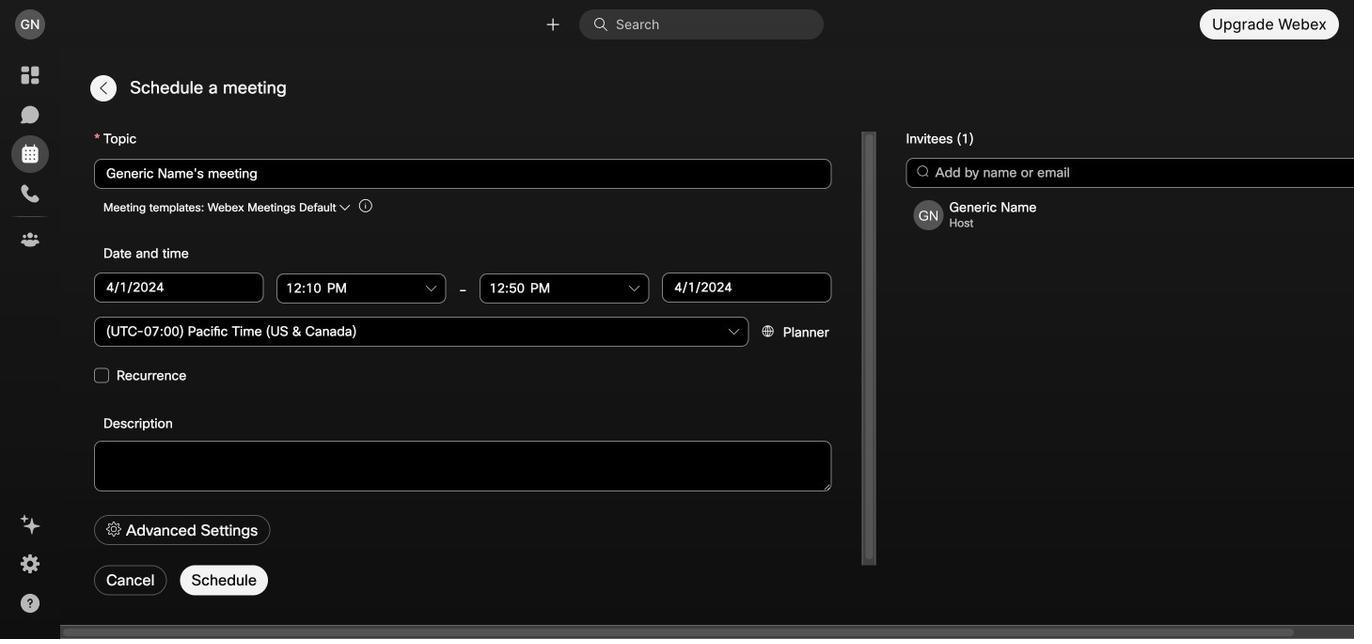 Task type: describe. For each thing, give the bounding box(es) containing it.
webex tab list
[[11, 56, 49, 259]]



Task type: vqa. For each thing, say whether or not it's contained in the screenshot.
Webex tab list
yes



Task type: locate. For each thing, give the bounding box(es) containing it.
navigation
[[0, 49, 60, 640]]



